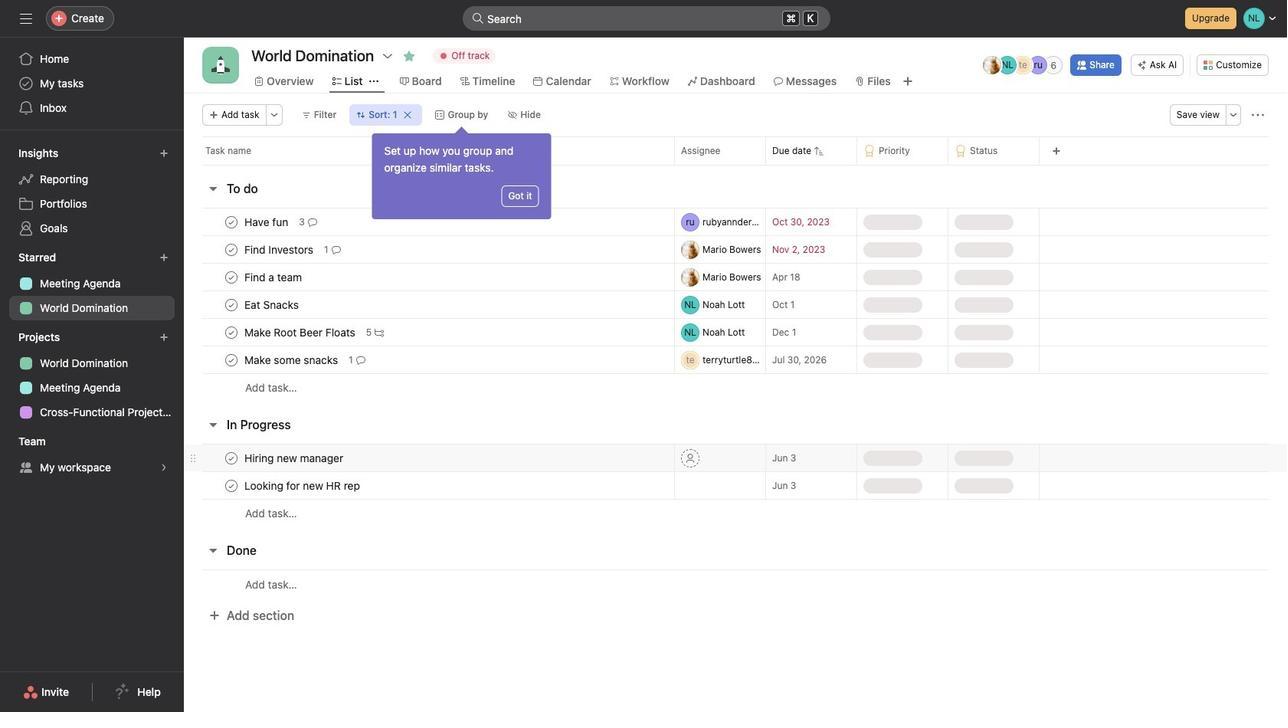 Task type: describe. For each thing, give the bounding box(es) containing it.
mark complete image for task name text box inside looking for new hr rep cell
[[222, 476, 241, 495]]

0 horizontal spatial more actions image
[[270, 110, 279, 120]]

header to do tree grid
[[184, 208, 1288, 402]]

mark complete image for task name text box in find a team cell
[[222, 268, 241, 286]]

1 comment image
[[356, 355, 366, 365]]

task name text field for mark complete checkbox inside the have fun 'cell'
[[241, 214, 293, 230]]

mark complete checkbox for hiring new manager cell
[[222, 449, 241, 467]]

task name text field for mark complete checkbox within the find investors cell
[[241, 242, 318, 257]]

header in progress tree grid
[[184, 444, 1288, 527]]

find a team cell
[[184, 263, 675, 291]]

teams element
[[0, 428, 184, 483]]

insights element
[[0, 140, 184, 244]]

eat snacks cell
[[184, 291, 675, 319]]

prominent image
[[472, 12, 485, 25]]

remove from starred image
[[403, 50, 416, 62]]

task name text field for mark complete icon in the eat snacks cell
[[241, 297, 304, 312]]

mark complete checkbox for make root beer floats cell
[[222, 323, 241, 342]]

see details, my workspace image
[[159, 463, 169, 472]]

collapse task list for this group image for header in progress 'tree grid'
[[207, 419, 219, 431]]

mark complete image for mark complete option in hiring new manager cell
[[222, 449, 241, 467]]

make root beer floats cell
[[184, 318, 675, 347]]

have fun cell
[[184, 208, 675, 236]]

clear image
[[404, 110, 413, 120]]

add tab image
[[902, 75, 914, 87]]

task name text field inside looking for new hr rep cell
[[241, 478, 365, 493]]

hiring new manager cell
[[184, 444, 675, 472]]

Search tasks, projects, and more text field
[[463, 6, 831, 31]]

task name text field for mark complete icon inside the make some snacks cell
[[241, 352, 343, 368]]

starred element
[[0, 244, 184, 324]]

make some snacks cell
[[184, 346, 675, 374]]

mark complete image for mark complete option in the make some snacks cell
[[222, 351, 241, 369]]

show options image
[[382, 50, 394, 62]]

new insights image
[[159, 149, 169, 158]]



Task type: vqa. For each thing, say whether or not it's contained in the screenshot.
top Collapse task list for this group icon
yes



Task type: locate. For each thing, give the bounding box(es) containing it.
0 vertical spatial collapse task list for this group image
[[207, 182, 219, 195]]

4 mark complete checkbox from the top
[[222, 351, 241, 369]]

mark complete checkbox inside eat snacks cell
[[222, 296, 241, 314]]

1 collapse task list for this group image from the top
[[207, 182, 219, 195]]

mark complete checkbox inside hiring new manager cell
[[222, 449, 241, 467]]

0 vertical spatial mark complete image
[[222, 240, 241, 259]]

1 mark complete image from the top
[[222, 213, 241, 231]]

add field image
[[1053, 146, 1062, 156]]

new project or portfolio image
[[159, 333, 169, 342]]

1 mark complete image from the top
[[222, 240, 241, 259]]

more actions image
[[1253, 109, 1265, 121], [270, 110, 279, 120]]

3 mark complete image from the top
[[222, 476, 241, 495]]

mark complete image inside make some snacks cell
[[222, 351, 241, 369]]

5 task name text field from the top
[[241, 478, 365, 493]]

row
[[184, 136, 1288, 165], [202, 164, 1270, 166], [184, 208, 1288, 236], [184, 235, 1288, 264], [184, 263, 1288, 291], [184, 291, 1288, 319], [184, 318, 1288, 347], [184, 346, 1288, 374], [184, 373, 1288, 402], [184, 444, 1288, 472], [184, 471, 1288, 500], [184, 499, 1288, 527], [184, 570, 1288, 599]]

1 vertical spatial task name text field
[[241, 242, 318, 257]]

mark complete checkbox for make some snacks cell
[[222, 351, 241, 369]]

0 vertical spatial task name text field
[[241, 214, 293, 230]]

1 mark complete checkbox from the top
[[222, 213, 241, 231]]

task name text field inside make root beer floats cell
[[241, 325, 360, 340]]

mark complete checkbox inside find a team cell
[[222, 268, 241, 286]]

rocket image
[[212, 56, 230, 74]]

mark complete checkbox inside have fun 'cell'
[[222, 213, 241, 231]]

tooltip
[[372, 129, 552, 219]]

2 vertical spatial mark complete image
[[222, 476, 241, 495]]

mark complete image
[[222, 213, 241, 231], [222, 296, 241, 314], [222, 323, 241, 342], [222, 351, 241, 369], [222, 449, 241, 467]]

None field
[[463, 6, 831, 31]]

3 comments image
[[308, 217, 317, 227]]

1 task name text field from the top
[[241, 214, 293, 230]]

5 mark complete image from the top
[[222, 449, 241, 467]]

2 mark complete image from the top
[[222, 296, 241, 314]]

task name text field inside have fun 'cell'
[[241, 214, 293, 230]]

3 task name text field from the top
[[241, 450, 348, 466]]

mark complete checkbox inside make some snacks cell
[[222, 351, 241, 369]]

3 collapse task list for this group image from the top
[[207, 544, 219, 557]]

3 mark complete checkbox from the top
[[222, 323, 241, 342]]

projects element
[[0, 324, 184, 428]]

mark complete checkbox for have fun 'cell'
[[222, 213, 241, 231]]

looking for new hr rep cell
[[184, 471, 675, 500]]

task name text field inside find investors cell
[[241, 242, 318, 257]]

task name text field for mark complete icon within make root beer floats cell
[[241, 325, 360, 340]]

task name text field for mark complete option in hiring new manager cell
[[241, 450, 348, 466]]

mark complete checkbox for looking for new hr rep cell at bottom
[[222, 476, 241, 495]]

5 mark complete checkbox from the top
[[222, 449, 241, 467]]

global element
[[0, 38, 184, 130]]

collapse task list for this group image for header to do tree grid
[[207, 182, 219, 195]]

1 vertical spatial mark complete checkbox
[[222, 240, 241, 259]]

mark complete image inside hiring new manager cell
[[222, 449, 241, 467]]

mark complete image inside looking for new hr rep cell
[[222, 476, 241, 495]]

3 mark complete image from the top
[[222, 323, 241, 342]]

mark complete image inside eat snacks cell
[[222, 296, 241, 314]]

task name text field inside hiring new manager cell
[[241, 450, 348, 466]]

mark complete image for task name text field in the find investors cell
[[222, 240, 241, 259]]

2 mark complete checkbox from the top
[[222, 296, 241, 314]]

mark complete checkbox for find investors cell
[[222, 240, 241, 259]]

mark complete image for mark complete checkbox inside the have fun 'cell'
[[222, 213, 241, 231]]

2 task name text field from the top
[[241, 242, 318, 257]]

2 collapse task list for this group image from the top
[[207, 419, 219, 431]]

1 horizontal spatial more actions image
[[1253, 109, 1265, 121]]

mark complete checkbox inside looking for new hr rep cell
[[222, 476, 241, 495]]

2 vertical spatial task name text field
[[241, 450, 348, 466]]

0 vertical spatial mark complete checkbox
[[222, 213, 241, 231]]

mark complete image for mark complete option in eat snacks cell
[[222, 296, 241, 314]]

6 mark complete checkbox from the top
[[222, 476, 241, 495]]

mark complete image
[[222, 240, 241, 259], [222, 268, 241, 286], [222, 476, 241, 495]]

1 task name text field from the top
[[241, 269, 307, 285]]

1 vertical spatial mark complete image
[[222, 268, 241, 286]]

mark complete image inside have fun 'cell'
[[222, 213, 241, 231]]

2 mark complete checkbox from the top
[[222, 240, 241, 259]]

mark complete image inside make root beer floats cell
[[222, 323, 241, 342]]

3 task name text field from the top
[[241, 325, 360, 340]]

2 mark complete image from the top
[[222, 268, 241, 286]]

hide sidebar image
[[20, 12, 32, 25]]

Mark complete checkbox
[[222, 268, 241, 286], [222, 296, 241, 314], [222, 323, 241, 342], [222, 351, 241, 369], [222, 449, 241, 467], [222, 476, 241, 495]]

task name text field inside make some snacks cell
[[241, 352, 343, 368]]

1 comment image
[[332, 245, 341, 254]]

4 mark complete image from the top
[[222, 351, 241, 369]]

Task name text field
[[241, 269, 307, 285], [241, 297, 304, 312], [241, 325, 360, 340], [241, 352, 343, 368], [241, 478, 365, 493]]

mark complete checkbox for eat snacks cell
[[222, 296, 241, 314]]

mark complete checkbox inside find investors cell
[[222, 240, 241, 259]]

task name text field inside eat snacks cell
[[241, 297, 304, 312]]

Mark complete checkbox
[[222, 213, 241, 231], [222, 240, 241, 259]]

collapse task list for this group image
[[207, 182, 219, 195], [207, 419, 219, 431], [207, 544, 219, 557]]

mark complete image inside find a team cell
[[222, 268, 241, 286]]

2 vertical spatial collapse task list for this group image
[[207, 544, 219, 557]]

tab actions image
[[369, 77, 378, 86]]

mark complete checkbox for find a team cell in the top of the page
[[222, 268, 241, 286]]

1 vertical spatial collapse task list for this group image
[[207, 419, 219, 431]]

Task name text field
[[241, 214, 293, 230], [241, 242, 318, 257], [241, 450, 348, 466]]

1 mark complete checkbox from the top
[[222, 268, 241, 286]]

find investors cell
[[184, 235, 675, 264]]

4 task name text field from the top
[[241, 352, 343, 368]]

5 subtasks image
[[375, 328, 384, 337]]

more options image
[[1230, 110, 1239, 120]]

task name text field inside find a team cell
[[241, 269, 307, 285]]

mark complete checkbox inside make root beer floats cell
[[222, 323, 241, 342]]

add items to starred image
[[159, 253, 169, 262]]

2 task name text field from the top
[[241, 297, 304, 312]]

mark complete image for mark complete option in the make root beer floats cell
[[222, 323, 241, 342]]

mark complete image inside find investors cell
[[222, 240, 241, 259]]



